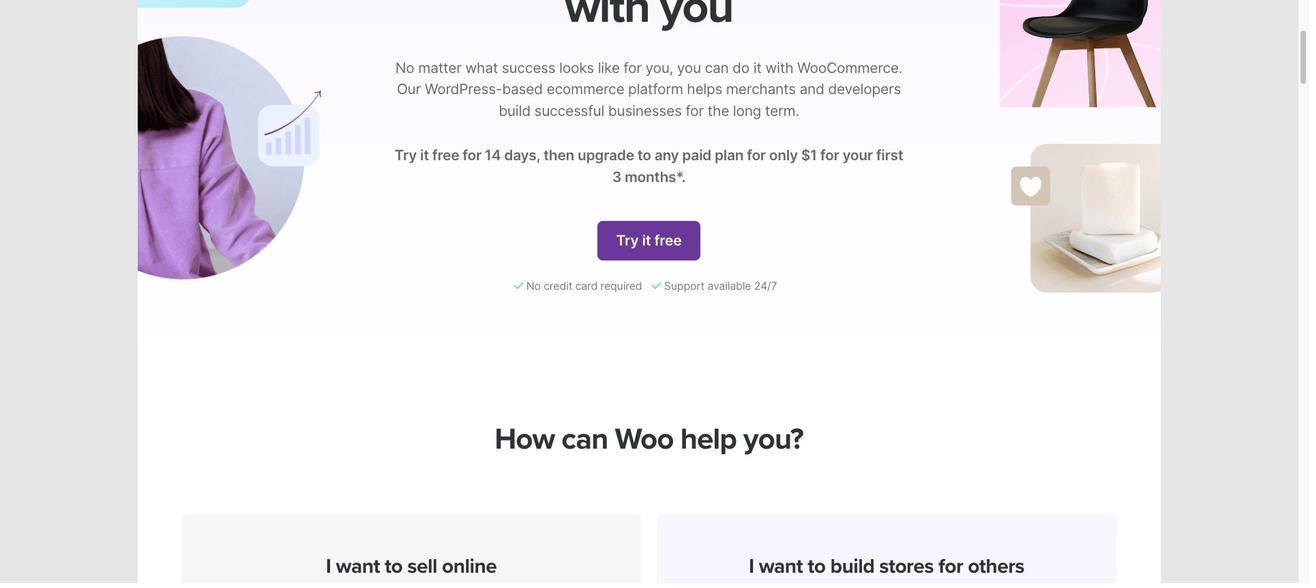 Task type: vqa. For each thing, say whether or not it's contained in the screenshot.
The
yes



Task type: describe. For each thing, give the bounding box(es) containing it.
helps
[[687, 81, 723, 98]]

you,
[[646, 59, 674, 76]]

months*.
[[625, 168, 686, 185]]

i want to build stores for others
[[749, 554, 1025, 580]]

your
[[843, 147, 873, 164]]

how can woo help you?
[[495, 422, 804, 458]]

what
[[466, 59, 498, 76]]

based
[[502, 81, 543, 98]]

check image
[[652, 280, 662, 291]]

for left only
[[747, 147, 766, 164]]

ecommerce
[[547, 81, 625, 98]]

try it free link
[[598, 221, 701, 261]]

free for try it free for 14 days, then upgrade to any paid plan for only $1 for your first 3 months*.
[[433, 147, 459, 164]]

to inside try it free for 14 days, then upgrade to any paid plan for only $1 for your first 3 months*.
[[638, 147, 652, 164]]

do
[[733, 59, 750, 76]]

and
[[800, 81, 825, 98]]

to for i want to build stores for others
[[808, 554, 826, 580]]

i want to sell online
[[326, 554, 497, 580]]

like
[[598, 59, 620, 76]]

card
[[576, 279, 598, 293]]

our
[[397, 81, 421, 98]]

to for i want to sell online
[[385, 554, 403, 580]]

try it free
[[617, 232, 682, 249]]

24/7
[[755, 279, 778, 293]]

i for i want to sell online
[[326, 554, 331, 580]]

check image
[[514, 280, 524, 291]]

try for try it free
[[617, 232, 639, 249]]

with
[[766, 59, 794, 76]]

days,
[[504, 147, 541, 164]]

try it free for 14 days, then upgrade to any paid plan for only $1 for your first 3 months*.
[[395, 147, 904, 185]]

others
[[968, 554, 1025, 580]]

sell
[[408, 554, 437, 580]]

want for i want to sell online
[[336, 554, 380, 580]]

for right stores
[[939, 554, 964, 580]]

upgrade
[[578, 147, 635, 164]]

woo
[[615, 422, 674, 458]]

looks
[[560, 59, 594, 76]]

help
[[681, 422, 737, 458]]

woocommerce.
[[798, 59, 903, 76]]

first
[[877, 147, 904, 164]]

only
[[770, 147, 798, 164]]

no for no credit card required
[[527, 279, 541, 293]]

any
[[655, 147, 679, 164]]

i for i want to build stores for others
[[749, 554, 754, 580]]

businesses
[[609, 102, 682, 119]]

merchants
[[727, 81, 796, 98]]

stores
[[880, 554, 934, 580]]

for right $1
[[821, 147, 840, 164]]

no for no matter what success looks like for you, you can do it with woocommerce. our wordpress-based ecommerce platform helps merchants and developers build successful businesses for the long term.
[[396, 59, 415, 76]]

required
[[601, 279, 643, 293]]

online
[[442, 554, 497, 580]]

it inside no matter what success looks like for you, you can do it with woocommerce. our wordpress-based ecommerce platform helps merchants and developers build successful businesses for the long term.
[[754, 59, 762, 76]]

free for try it free
[[655, 232, 682, 249]]



Task type: locate. For each thing, give the bounding box(es) containing it.
long term.
[[733, 102, 800, 119]]

no inside no matter what success looks like for you, you can do it with woocommerce. our wordpress-based ecommerce platform helps merchants and developers build successful businesses for the long term.
[[396, 59, 415, 76]]

0 vertical spatial free
[[433, 147, 459, 164]]

want
[[336, 554, 380, 580], [759, 554, 803, 580]]

2 want from the left
[[759, 554, 803, 580]]

free up check image
[[655, 232, 682, 249]]

try up required
[[617, 232, 639, 249]]

0 horizontal spatial try
[[395, 147, 417, 164]]

14
[[485, 147, 501, 164]]

you
[[677, 59, 701, 76]]

build inside no matter what success looks like for you, you can do it with woocommerce. our wordpress-based ecommerce platform helps merchants and developers build successful businesses for the long term.
[[499, 102, 531, 119]]

0 vertical spatial can
[[705, 59, 729, 76]]

support
[[665, 279, 705, 293]]

it for try it free for 14 days, then upgrade to any paid plan for only $1 for your first 3 months*.
[[420, 147, 429, 164]]

no right check icon
[[527, 279, 541, 293]]

1 horizontal spatial to
[[638, 147, 652, 164]]

can
[[705, 59, 729, 76], [562, 422, 608, 458]]

0 horizontal spatial want
[[336, 554, 380, 580]]

available
[[708, 279, 752, 293]]

1 vertical spatial try
[[617, 232, 639, 249]]

free inside try it free for 14 days, then upgrade to any paid plan for only $1 for your first 3 months*.
[[433, 147, 459, 164]]

free
[[433, 147, 459, 164], [655, 232, 682, 249]]

1 horizontal spatial can
[[705, 59, 729, 76]]

it down our
[[420, 147, 429, 164]]

1 vertical spatial it
[[420, 147, 429, 164]]

i
[[326, 554, 331, 580], [749, 554, 754, 580]]

you?
[[744, 422, 804, 458]]

1 horizontal spatial no
[[527, 279, 541, 293]]

0 horizontal spatial to
[[385, 554, 403, 580]]

no
[[396, 59, 415, 76], [527, 279, 541, 293]]

try for try it free for 14 days, then upgrade to any paid plan for only $1 for your first 3 months*.
[[395, 147, 417, 164]]

for left the
[[686, 102, 704, 119]]

0 vertical spatial it
[[754, 59, 762, 76]]

it inside try it free for 14 days, then upgrade to any paid plan for only $1 for your first 3 months*.
[[420, 147, 429, 164]]

0 horizontal spatial build
[[499, 102, 531, 119]]

1 vertical spatial build
[[831, 554, 875, 580]]

0 horizontal spatial free
[[433, 147, 459, 164]]

no up our
[[396, 59, 415, 76]]

the
[[708, 102, 730, 119]]

it right do in the right top of the page
[[754, 59, 762, 76]]

3
[[613, 168, 622, 185]]

1 vertical spatial free
[[655, 232, 682, 249]]

can inside no matter what success looks like for you, you can do it with woocommerce. our wordpress-based ecommerce platform helps merchants and developers build successful businesses for the long term.
[[705, 59, 729, 76]]

0 horizontal spatial it
[[420, 147, 429, 164]]

build down the based
[[499, 102, 531, 119]]

1 i from the left
[[326, 554, 331, 580]]

it for try it free
[[642, 232, 651, 249]]

can left woo
[[562, 422, 608, 458]]

2 vertical spatial it
[[642, 232, 651, 249]]

2 horizontal spatial it
[[754, 59, 762, 76]]

try
[[395, 147, 417, 164], [617, 232, 639, 249]]

no matter what success looks like for you, you can do it with woocommerce. our wordpress-based ecommerce platform helps merchants and developers build successful businesses for the long term.
[[396, 59, 903, 119]]

1 want from the left
[[336, 554, 380, 580]]

1 horizontal spatial it
[[642, 232, 651, 249]]

0 vertical spatial try
[[395, 147, 417, 164]]

1 horizontal spatial build
[[831, 554, 875, 580]]

1 horizontal spatial free
[[655, 232, 682, 249]]

try down our
[[395, 147, 417, 164]]

build
[[499, 102, 531, 119], [831, 554, 875, 580]]

0 vertical spatial build
[[499, 102, 531, 119]]

how
[[495, 422, 555, 458]]

it
[[754, 59, 762, 76], [420, 147, 429, 164], [642, 232, 651, 249]]

developers
[[829, 81, 902, 98]]

for
[[624, 59, 642, 76], [686, 102, 704, 119], [463, 147, 482, 164], [747, 147, 766, 164], [821, 147, 840, 164], [939, 554, 964, 580]]

1 vertical spatial can
[[562, 422, 608, 458]]

0 vertical spatial no
[[396, 59, 415, 76]]

can left do in the right top of the page
[[705, 59, 729, 76]]

paid
[[683, 147, 712, 164]]

1 horizontal spatial i
[[749, 554, 754, 580]]

1 horizontal spatial want
[[759, 554, 803, 580]]

for right like
[[624, 59, 642, 76]]

want for i want to build stores for others
[[759, 554, 803, 580]]

then
[[544, 147, 575, 164]]

2 horizontal spatial to
[[808, 554, 826, 580]]

it up required
[[642, 232, 651, 249]]

0 horizontal spatial can
[[562, 422, 608, 458]]

2 i from the left
[[749, 554, 754, 580]]

1 horizontal spatial try
[[617, 232, 639, 249]]

success
[[502, 59, 556, 76]]

free left 14 at the left top of the page
[[433, 147, 459, 164]]

support available 24/7
[[662, 279, 778, 293]]

1 vertical spatial no
[[527, 279, 541, 293]]

wordpress-
[[425, 81, 502, 98]]

platform
[[629, 81, 684, 98]]

credit
[[544, 279, 573, 293]]

0 horizontal spatial i
[[326, 554, 331, 580]]

try inside try it free for 14 days, then upgrade to any paid plan for only $1 for your first 3 months*.
[[395, 147, 417, 164]]

no credit card required
[[524, 279, 645, 293]]

$1
[[802, 147, 817, 164]]

plan
[[715, 147, 744, 164]]

to
[[638, 147, 652, 164], [385, 554, 403, 580], [808, 554, 826, 580]]

matter
[[418, 59, 462, 76]]

0 horizontal spatial no
[[396, 59, 415, 76]]

for left 14 at the left top of the page
[[463, 147, 482, 164]]

successful
[[535, 102, 605, 119]]

build left stores
[[831, 554, 875, 580]]



